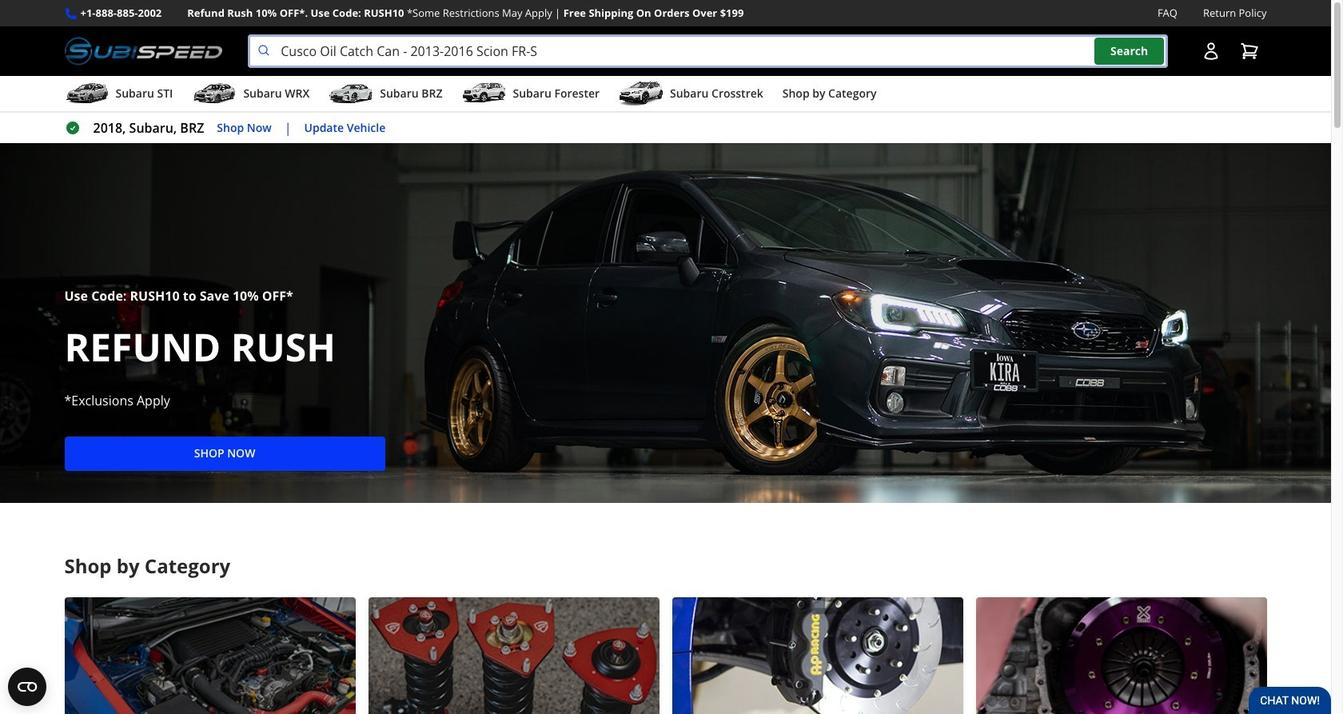 Task type: locate. For each thing, give the bounding box(es) containing it.
refund rush tax sale image
[[0, 143, 1332, 503]]

search input field
[[248, 34, 1168, 68]]

a subaru crosstrek thumbnail image image
[[619, 82, 664, 106]]

engine image
[[64, 598, 356, 714]]

a subaru wrx thumbnail image image
[[192, 82, 237, 106]]

brakes image
[[672, 598, 963, 714]]



Task type: vqa. For each thing, say whether or not it's contained in the screenshot.
the Engine image
yes



Task type: describe. For each thing, give the bounding box(es) containing it.
button image
[[1202, 42, 1221, 61]]

suspension image
[[368, 598, 659, 714]]

a subaru sti thumbnail image image
[[64, 82, 109, 106]]

a subaru brz thumbnail image image
[[329, 82, 374, 106]]

a subaru forester thumbnail image image
[[462, 82, 507, 106]]

open widget image
[[8, 668, 46, 706]]

drivetrain image
[[976, 598, 1267, 714]]

subispeed logo image
[[64, 34, 223, 68]]



